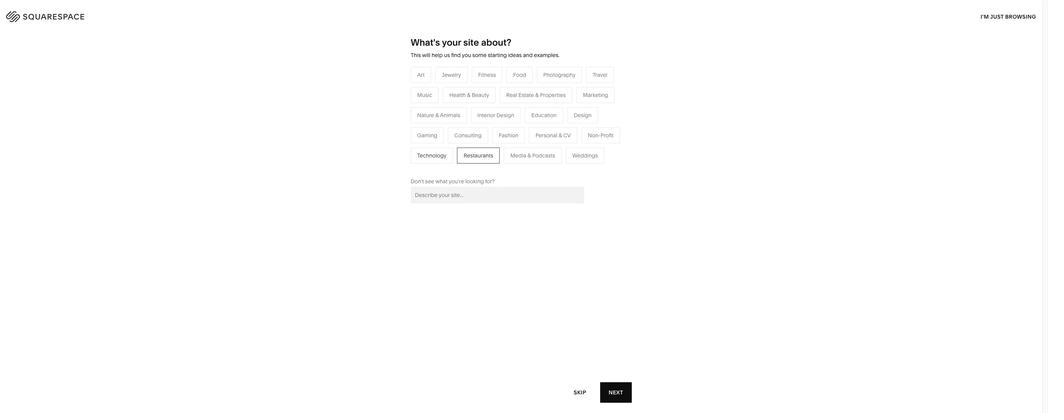 Task type: locate. For each thing, give the bounding box(es) containing it.
0 horizontal spatial nature
[[417, 112, 434, 119]]

0 horizontal spatial nature & animals
[[417, 112, 460, 119]]

0 horizontal spatial travel
[[444, 106, 459, 113]]

weddings down events link
[[444, 152, 470, 158]]

1 vertical spatial real estate & properties
[[444, 163, 504, 170]]

Food radio
[[507, 67, 533, 83]]

podcasts
[[466, 129, 489, 136], [532, 152, 555, 159]]

non-profit
[[588, 132, 614, 139]]

0 horizontal spatial animals
[[440, 112, 460, 119]]

log             in
[[1014, 12, 1033, 19]]

0 horizontal spatial design
[[497, 112, 514, 119]]

estate down weddings link
[[456, 163, 472, 170]]

animals inside radio
[[440, 112, 460, 119]]

& left the cv
[[559, 132, 562, 139]]

log
[[1014, 12, 1026, 19]]

& down home & decor
[[543, 117, 546, 124]]

1 horizontal spatial non-
[[588, 132, 601, 139]]

squarespace logo image
[[15, 9, 104, 22]]

Real Estate & Properties radio
[[500, 87, 572, 103]]

fitness down education
[[524, 129, 542, 136]]

1 vertical spatial real
[[444, 163, 455, 170]]

media & podcasts
[[444, 129, 489, 136], [510, 152, 555, 159]]

home & decor link
[[524, 106, 569, 113]]

music
[[417, 92, 432, 99]]

podcasts inside option
[[532, 152, 555, 159]]

Don't see what you're looking for? field
[[411, 187, 584, 204]]

estate up home
[[519, 92, 534, 99]]

Jewelry radio
[[435, 67, 468, 83]]

weddings link
[[444, 152, 477, 158]]

Non-Profit radio
[[582, 128, 620, 144]]

professional services
[[364, 117, 417, 124]]

nature down home
[[524, 117, 541, 124]]

fitness down some on the top
[[478, 72, 496, 78]]

0 vertical spatial media
[[444, 129, 460, 136]]

site
[[463, 37, 479, 48]]

0 horizontal spatial estate
[[456, 163, 472, 170]]

restaurants inside restaurants radio
[[464, 152, 493, 159]]

media & podcasts down fitness "link"
[[510, 152, 555, 159]]

community & non-profits
[[364, 140, 427, 147]]

& inside option
[[559, 132, 562, 139]]

next
[[609, 389, 623, 396]]

Design radio
[[567, 107, 598, 123]]

skip button
[[565, 383, 595, 404]]

restaurants up real estate & properties link
[[464, 152, 493, 159]]

squarespace logo link
[[15, 9, 219, 22]]

what's
[[411, 37, 440, 48]]

1 horizontal spatial properties
[[540, 92, 566, 99]]

find
[[451, 52, 461, 59]]

profit
[[601, 132, 614, 139]]

1 vertical spatial properties
[[478, 163, 504, 170]]

media up events
[[444, 129, 460, 136]]

Photography radio
[[537, 67, 582, 83]]

1 horizontal spatial real
[[506, 92, 517, 99]]

0 vertical spatial properties
[[540, 92, 566, 99]]

see
[[425, 178, 434, 185]]

profits
[[412, 140, 427, 147]]

1 horizontal spatial weddings
[[572, 152, 598, 159]]

Interior Design radio
[[471, 107, 521, 123]]

1 horizontal spatial animals
[[547, 117, 567, 124]]

1 horizontal spatial travel
[[593, 72, 607, 78]]

1 horizontal spatial nature & animals
[[524, 117, 567, 124]]

& down restaurants link
[[461, 129, 464, 136]]

photography
[[543, 72, 576, 78]]

Travel radio
[[586, 67, 614, 83]]

weddings
[[444, 152, 470, 158], [572, 152, 598, 159]]

0 horizontal spatial non-
[[399, 140, 412, 147]]

education
[[531, 112, 557, 119]]

media
[[444, 129, 460, 136], [510, 152, 526, 159]]

interior design
[[477, 112, 514, 119]]

real
[[506, 92, 517, 99], [444, 163, 455, 170]]

Nature & Animals radio
[[411, 107, 467, 123]]

nature & animals down home & decor link
[[524, 117, 567, 124]]

nature & animals up 'gaming'
[[417, 112, 460, 119]]

1 vertical spatial podcasts
[[532, 152, 555, 159]]

1 horizontal spatial design
[[574, 112, 592, 119]]

nature & animals link
[[524, 117, 575, 124]]

0 vertical spatial podcasts
[[466, 129, 489, 136]]

professional
[[364, 117, 394, 124]]

fitness link
[[524, 129, 550, 136]]

properties
[[540, 92, 566, 99], [478, 163, 504, 170]]

real up don't see what you're looking for? at the left
[[444, 163, 455, 170]]

1 horizontal spatial real estate & properties
[[506, 92, 566, 99]]

1 design from the left
[[497, 112, 514, 119]]

properties up for?
[[478, 163, 504, 170]]

health & beauty
[[449, 92, 489, 99]]

1 vertical spatial media & podcasts
[[510, 152, 555, 159]]

animals down decor
[[547, 117, 567, 124]]

restaurants
[[444, 117, 474, 124], [464, 152, 493, 159]]

nature & animals
[[417, 112, 460, 119], [524, 117, 567, 124]]

nature & animals inside radio
[[417, 112, 460, 119]]

looking
[[465, 178, 484, 185]]

non- up the weddings radio
[[588, 132, 601, 139]]

& up home
[[535, 92, 539, 99]]

animals down the health
[[440, 112, 460, 119]]

decor
[[546, 106, 561, 113]]

events link
[[444, 140, 468, 147]]

i'm
[[981, 13, 989, 20]]

1 horizontal spatial podcasts
[[532, 152, 555, 159]]

events
[[444, 140, 461, 147]]

0 horizontal spatial real
[[444, 163, 455, 170]]

real estate & properties up looking
[[444, 163, 504, 170]]

don't see what you're looking for?
[[411, 178, 495, 185]]

Personal & CV radio
[[529, 128, 577, 144]]

0 vertical spatial real estate & properties
[[506, 92, 566, 99]]

real down 'food' option
[[506, 92, 517, 99]]

podcasts down personal
[[532, 152, 555, 159]]

0 horizontal spatial properties
[[478, 163, 504, 170]]

& right the 'community'
[[394, 140, 398, 147]]

0 horizontal spatial media
[[444, 129, 460, 136]]

travel link
[[444, 106, 466, 113]]

media & podcasts down restaurants link
[[444, 129, 489, 136]]

examples.
[[534, 52, 560, 59]]

animals
[[440, 112, 460, 119], [547, 117, 567, 124]]

restaurants down the travel link
[[444, 117, 474, 124]]

nature down music "radio"
[[417, 112, 434, 119]]

fitness inside radio
[[478, 72, 496, 78]]

media & podcasts link
[[444, 129, 496, 136]]

0 vertical spatial estate
[[519, 92, 534, 99]]

cv
[[563, 132, 571, 139]]

design inside radio
[[497, 112, 514, 119]]

fitness
[[478, 72, 496, 78], [524, 129, 542, 136]]

you're
[[449, 178, 464, 185]]

estate
[[519, 92, 534, 99], [456, 163, 472, 170]]

1 vertical spatial media
[[510, 152, 526, 159]]

0 horizontal spatial media & podcasts
[[444, 129, 489, 136]]

1 vertical spatial estate
[[456, 163, 472, 170]]

podcasts down restaurants link
[[466, 129, 489, 136]]

1 horizontal spatial fitness
[[524, 129, 542, 136]]

Fashion radio
[[492, 128, 525, 144]]

&
[[467, 92, 470, 99], [535, 92, 539, 99], [541, 106, 544, 113], [435, 112, 439, 119], [543, 117, 546, 124], [461, 129, 464, 136], [559, 132, 562, 139], [394, 140, 398, 147], [527, 152, 531, 159], [473, 163, 476, 170]]

1 horizontal spatial media
[[510, 152, 526, 159]]

travel
[[593, 72, 607, 78], [444, 106, 459, 113]]

1 vertical spatial restaurants
[[464, 152, 493, 159]]

skip
[[574, 389, 586, 396]]

ideas
[[508, 52, 522, 59]]

0 vertical spatial non-
[[588, 132, 601, 139]]

non- inside radio
[[588, 132, 601, 139]]

services
[[395, 117, 417, 124]]

design down marketing option
[[574, 112, 592, 119]]

& right the health
[[467, 92, 470, 99]]

1 horizontal spatial estate
[[519, 92, 534, 99]]

art
[[417, 72, 425, 78]]

0 horizontal spatial fitness
[[478, 72, 496, 78]]

properties up decor
[[540, 92, 566, 99]]

1 horizontal spatial nature
[[524, 117, 541, 124]]

0 vertical spatial restaurants
[[444, 117, 474, 124]]

weddings down non-profit radio
[[572, 152, 598, 159]]

& left the travel link
[[435, 112, 439, 119]]

0 vertical spatial fitness
[[478, 72, 496, 78]]

you
[[462, 52, 471, 59]]

1 vertical spatial travel
[[444, 106, 459, 113]]

2 design from the left
[[574, 112, 592, 119]]

design right interior
[[497, 112, 514, 119]]

& down fitness "link"
[[527, 152, 531, 159]]

travel up marketing option
[[593, 72, 607, 78]]

professional services link
[[364, 117, 425, 124]]

non- down services on the left
[[399, 140, 412, 147]]

real estate & properties up home
[[506, 92, 566, 99]]

non-
[[588, 132, 601, 139], [399, 140, 412, 147]]

1 horizontal spatial media & podcasts
[[510, 152, 555, 159]]

what's your site about? this will help us find you some starting ideas and examples.
[[411, 37, 560, 59]]

& inside option
[[527, 152, 531, 159]]

design
[[497, 112, 514, 119], [574, 112, 592, 119]]

log             in link
[[1014, 12, 1033, 19]]

weddings inside radio
[[572, 152, 598, 159]]

just
[[990, 13, 1004, 20]]

1 vertical spatial non-
[[399, 140, 412, 147]]

0 vertical spatial real
[[506, 92, 517, 99]]

properties inside option
[[540, 92, 566, 99]]

0 vertical spatial travel
[[593, 72, 607, 78]]

nature
[[417, 112, 434, 119], [524, 117, 541, 124]]

media down fashion option
[[510, 152, 526, 159]]

travel down the health
[[444, 106, 459, 113]]

media & podcasts inside option
[[510, 152, 555, 159]]

interior
[[477, 112, 495, 119]]

real estate & properties
[[506, 92, 566, 99], [444, 163, 504, 170]]



Task type: vqa. For each thing, say whether or not it's contained in the screenshot.
"Remove ÇIMEN from your favorites list" "image"
no



Task type: describe. For each thing, give the bounding box(es) containing it.
& inside radio
[[435, 112, 439, 119]]

lusaka element
[[422, 260, 620, 414]]

starting
[[488, 52, 507, 59]]

estate inside option
[[519, 92, 534, 99]]

0 horizontal spatial real estate & properties
[[444, 163, 504, 170]]

community & non-profits link
[[364, 140, 435, 147]]

marketing
[[583, 92, 608, 99]]

beauty
[[472, 92, 489, 99]]

community
[[364, 140, 393, 147]]

design inside radio
[[574, 112, 592, 119]]

about?
[[481, 37, 511, 48]]

Restaurants radio
[[457, 148, 500, 164]]

for?
[[485, 178, 495, 185]]

personal & cv
[[536, 132, 571, 139]]

personal
[[536, 132, 557, 139]]

Art radio
[[411, 67, 431, 83]]

i'm just browsing link
[[981, 6, 1036, 27]]

& right home
[[541, 106, 544, 113]]

& up looking
[[473, 163, 476, 170]]

nature inside radio
[[417, 112, 434, 119]]

& inside option
[[535, 92, 539, 99]]

Fitness radio
[[472, 67, 503, 83]]

don't
[[411, 178, 424, 185]]

food
[[513, 72, 526, 78]]

in
[[1027, 12, 1033, 19]]

what
[[436, 178, 448, 185]]

0 horizontal spatial podcasts
[[466, 129, 489, 136]]

browsing
[[1005, 13, 1036, 20]]

health
[[449, 92, 466, 99]]

real estate & properties inside option
[[506, 92, 566, 99]]

home
[[524, 106, 540, 113]]

will
[[422, 52, 430, 59]]

i'm just browsing
[[981, 13, 1036, 20]]

Media & Podcasts radio
[[504, 148, 562, 164]]

restaurants link
[[444, 117, 481, 124]]

0 vertical spatial media & podcasts
[[444, 129, 489, 136]]

Marketing radio
[[577, 87, 615, 103]]

home & decor
[[524, 106, 561, 113]]

and
[[523, 52, 533, 59]]

real inside option
[[506, 92, 517, 99]]

real estate & properties link
[[444, 163, 511, 170]]

technology
[[417, 152, 447, 159]]

help
[[432, 52, 443, 59]]

Weddings radio
[[566, 148, 605, 164]]

media inside option
[[510, 152, 526, 159]]

Health & Beauty radio
[[443, 87, 496, 103]]

some
[[472, 52, 487, 59]]

Education radio
[[525, 107, 563, 123]]

your
[[442, 37, 461, 48]]

0 horizontal spatial weddings
[[444, 152, 470, 158]]

Consulting radio
[[448, 128, 488, 144]]

fashion
[[499, 132, 518, 139]]

next button
[[600, 383, 632, 403]]

jewelry
[[442, 72, 461, 78]]

consulting
[[455, 132, 482, 139]]

gaming
[[417, 132, 437, 139]]

1 vertical spatial fitness
[[524, 129, 542, 136]]

Technology radio
[[411, 148, 453, 164]]

this
[[411, 52, 421, 59]]

Gaming radio
[[411, 128, 444, 144]]

Music radio
[[411, 87, 439, 103]]

& inside radio
[[467, 92, 470, 99]]

us
[[444, 52, 450, 59]]

lusaka image
[[422, 260, 620, 414]]

travel inside radio
[[593, 72, 607, 78]]



